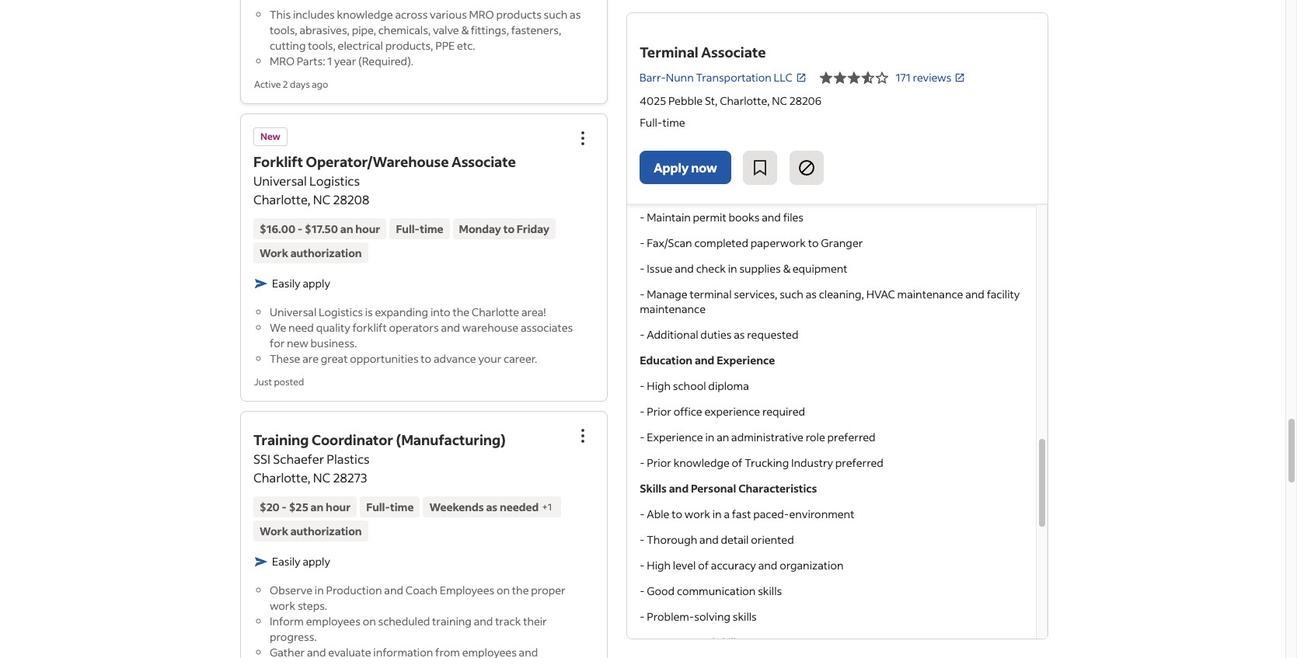 Task type: vqa. For each thing, say whether or not it's contained in the screenshot.
"that"
no



Task type: locate. For each thing, give the bounding box(es) containing it.
logistics for charlotte,
[[309, 173, 360, 189]]

and down into
[[441, 320, 460, 335]]

1 vertical spatial the
[[512, 583, 529, 598]]

knowledge for of
[[673, 455, 729, 470]]

full- down 4025 on the top of page
[[639, 115, 662, 130]]

of right level
[[698, 558, 708, 573]]

high left level
[[646, 558, 670, 573]]

forklift
[[352, 320, 387, 335]]

tools,
[[270, 23, 297, 37], [308, 38, 336, 53]]

work authorization down $16.00 - $17.50 an hour
[[260, 246, 362, 260]]

able
[[646, 507, 669, 521]]

hour down "28273"
[[326, 500, 351, 514]]

skills down solving in the right bottom of the page
[[717, 635, 741, 650]]

4025
[[639, 93, 666, 108]]

knowledge inside this includes knowledge across various mro products such as tools, abrasives, pipe, chemicals, valve & fittings, fasteners, cutting tools, electrical products, ppe etc. mro parts: 1 year (required).
[[337, 7, 393, 22]]

track
[[495, 614, 521, 629]]

1 vertical spatial knowledge
[[673, 455, 729, 470]]

1 horizontal spatial experience
[[716, 353, 775, 367]]

high for level
[[646, 558, 670, 573]]

0 vertical spatial &
[[461, 23, 469, 37]]

1 horizontal spatial of
[[731, 455, 742, 470]]

2 vertical spatial time
[[390, 500, 414, 514]]

proper
[[531, 583, 566, 598]]

thorough
[[646, 532, 697, 547]]

expanding
[[375, 305, 428, 319]]

0 horizontal spatial 1
[[327, 54, 332, 68]]

role
[[805, 430, 825, 444]]

work up inform on the bottom left of the page
[[270, 598, 295, 613]]

0 vertical spatial full-time
[[639, 115, 685, 130]]

- for - manage terminal services, such as cleaning, hvac maintenance and facility maintenance
[[639, 287, 644, 301]]

2 easily from the top
[[272, 554, 300, 569]]

2 easily apply from the top
[[272, 554, 330, 569]]

0 horizontal spatial maintenance
[[639, 301, 705, 316]]

1 horizontal spatial work
[[684, 507, 710, 521]]

active 2 days ago
[[254, 78, 328, 90]]

apply up need
[[303, 276, 330, 291]]

2 vertical spatial nc
[[313, 469, 330, 486]]

full- down forklift operator/warehouse associate button
[[396, 221, 420, 236]]

personal
[[690, 481, 736, 496]]

and down oriented
[[758, 558, 777, 573]]

such inside - manage terminal services, such as cleaning, hvac maintenance and facility maintenance
[[779, 287, 803, 301]]

apply
[[653, 159, 688, 175]]

1 vertical spatial work
[[260, 524, 288, 539]]

easily up observe
[[272, 554, 300, 569]]

1 vertical spatial easily apply
[[272, 554, 330, 569]]

2 apply from the top
[[303, 554, 330, 569]]

0 vertical spatial such
[[544, 7, 568, 22]]

0 horizontal spatial such
[[544, 7, 568, 22]]

as right products
[[570, 7, 581, 22]]

experience down office
[[646, 430, 703, 444]]

transportation
[[696, 70, 772, 85]]

1 high from the top
[[646, 378, 670, 393]]

0 vertical spatial the
[[453, 305, 469, 319]]

1 vertical spatial an
[[716, 430, 729, 444]]

0 vertical spatial logistics
[[309, 173, 360, 189]]

on down production
[[363, 614, 376, 629]]

full- for ssi schaefer plastics
[[366, 500, 390, 514]]

1 authorization from the top
[[290, 246, 362, 260]]

are
[[303, 351, 319, 366]]

$25
[[289, 500, 308, 514]]

observe
[[270, 583, 312, 598]]

1 vertical spatial 1
[[548, 501, 552, 513]]

universal inside universal logistics charlotte, nc 28208
[[253, 173, 307, 189]]

apply up observe
[[303, 554, 330, 569]]

171 reviews link
[[895, 70, 965, 85]]

$17.50
[[305, 221, 338, 236]]

your
[[478, 351, 501, 366]]

in up steps.
[[315, 583, 324, 598]]

0 vertical spatial apply
[[303, 276, 330, 291]]

- for - problem-solving skills
[[639, 609, 644, 624]]

- prior knowledge of trucking industry preferred
[[639, 455, 883, 470]]

0 horizontal spatial the
[[453, 305, 469, 319]]

mro down the cutting
[[270, 54, 295, 68]]

0 vertical spatial work
[[260, 246, 288, 260]]

on
[[497, 583, 510, 598], [363, 614, 376, 629]]

the right into
[[453, 305, 469, 319]]

these
[[270, 351, 300, 366]]

nc inside the training coordinator (manufacturing) ssi schaefer plastics charlotte, nc 28273
[[313, 469, 330, 486]]

ssi
[[253, 451, 271, 467]]

1 vertical spatial apply
[[303, 554, 330, 569]]

2 vertical spatial an
[[311, 500, 324, 514]]

easily for charlotte, nc 28208
[[272, 276, 300, 291]]

- for - prior office experience required
[[639, 404, 644, 419]]

1 horizontal spatial full-
[[396, 221, 420, 236]]

now
[[691, 159, 717, 175]]

charlotte,
[[719, 93, 769, 108], [253, 191, 310, 208], [253, 469, 310, 486]]

needed
[[500, 500, 539, 514]]

& up etc.
[[461, 23, 469, 37]]

- for - high level of accuracy and organization
[[639, 558, 644, 573]]

0 horizontal spatial of
[[698, 558, 708, 573]]

1 apply from the top
[[303, 276, 330, 291]]

1 easily apply from the top
[[272, 276, 330, 291]]

0 vertical spatial tools,
[[270, 23, 297, 37]]

1 vertical spatial skills
[[732, 609, 756, 624]]

skills down - high level of accuracy and organization on the bottom
[[757, 583, 782, 598]]

knowledge
[[337, 7, 393, 22], [673, 455, 729, 470]]

0 vertical spatial time
[[662, 115, 685, 130]]

employees
[[440, 583, 494, 598]]

paperwork
[[750, 235, 806, 250]]

time down the training coordinator (manufacturing) ssi schaefer plastics charlotte, nc 28273
[[390, 500, 414, 514]]

1 horizontal spatial such
[[779, 287, 803, 301]]

2 horizontal spatial time
[[662, 115, 685, 130]]

& inside this includes knowledge across various mro products such as tools, abrasives, pipe, chemicals, valve & fittings, fasteners, cutting tools, electrical products, ppe etc. mro parts: 1 year (required).
[[461, 23, 469, 37]]

2 vertical spatial full-time
[[366, 500, 414, 514]]

- for - interpersonal skills
[[639, 635, 644, 650]]

0 horizontal spatial tools,
[[270, 23, 297, 37]]

nc left 28208
[[313, 191, 330, 208]]

weekends
[[429, 500, 484, 514]]

st,
[[704, 93, 717, 108]]

into
[[431, 305, 450, 319]]

across
[[395, 7, 428, 22]]

production
[[326, 583, 382, 598]]

2 work from the top
[[260, 524, 288, 539]]

tools, down abrasives,
[[308, 38, 336, 53]]

high
[[646, 378, 670, 393], [646, 558, 670, 573]]

1 horizontal spatial associate
[[701, 43, 766, 61]]

tools, down this
[[270, 23, 297, 37]]

authorization
[[290, 246, 362, 260], [290, 524, 362, 539]]

0 vertical spatial skills
[[757, 583, 782, 598]]

logistics up 28208
[[309, 173, 360, 189]]

1 horizontal spatial an
[[340, 221, 353, 236]]

maintenance up additional
[[639, 301, 705, 316]]

0 horizontal spatial experience
[[646, 430, 703, 444]]

skills and personal characteristics
[[639, 481, 817, 496]]

1 vertical spatial universal
[[270, 305, 317, 319]]

hour
[[355, 221, 380, 236], [326, 500, 351, 514]]

1 vertical spatial prior
[[646, 455, 671, 470]]

high down the education
[[646, 378, 670, 393]]

we
[[270, 320, 286, 335]]

fasteners,
[[511, 23, 561, 37]]

prior
[[646, 404, 671, 419], [646, 455, 671, 470]]

2 vertical spatial charlotte,
[[253, 469, 310, 486]]

etc.
[[457, 38, 475, 53]]

skills right solving in the right bottom of the page
[[732, 609, 756, 624]]

easily apply up observe
[[272, 554, 330, 569]]

associate up the transportation
[[701, 43, 766, 61]]

1 vertical spatial nc
[[313, 191, 330, 208]]

preferred right role
[[827, 430, 875, 444]]

skills for - good communication skills
[[757, 583, 782, 598]]

0 vertical spatial easily apply
[[272, 276, 330, 291]]

1 vertical spatial full-
[[396, 221, 420, 236]]

0 vertical spatial knowledge
[[337, 7, 393, 22]]

charlotte, down schaefer
[[253, 469, 310, 486]]

an
[[340, 221, 353, 236], [716, 430, 729, 444], [311, 500, 324, 514]]

mro up fittings,
[[469, 7, 494, 22]]

1 horizontal spatial 1
[[548, 501, 552, 513]]

work inside observe in production and coach employees on the proper work steps. inform employees on scheduled training and track their progress.
[[270, 598, 295, 613]]

hour for charlotte, nc 28208
[[355, 221, 380, 236]]

0 vertical spatial universal
[[253, 173, 307, 189]]

work down '$16.00'
[[260, 246, 288, 260]]

hour down 28208
[[355, 221, 380, 236]]

1 vertical spatial on
[[363, 614, 376, 629]]

knowledge up personal
[[673, 455, 729, 470]]

work down $20
[[260, 524, 288, 539]]

0 horizontal spatial hour
[[326, 500, 351, 514]]

0 horizontal spatial full-
[[366, 500, 390, 514]]

authorization down $20 - $25 an hour
[[290, 524, 362, 539]]

charlotte, up '$16.00'
[[253, 191, 310, 208]]

1 vertical spatial tools,
[[308, 38, 336, 53]]

barr-nunn transportation llc
[[639, 70, 793, 85]]

charlotte, down the transportation
[[719, 93, 769, 108]]

0 vertical spatial charlotte,
[[719, 93, 769, 108]]

pebble
[[668, 93, 702, 108]]

0 horizontal spatial mro
[[270, 54, 295, 68]]

0 vertical spatial experience
[[716, 353, 775, 367]]

1 horizontal spatial mro
[[469, 7, 494, 22]]

full- down "28273"
[[366, 500, 390, 514]]

universal down the 'forklift'
[[253, 173, 307, 189]]

0 vertical spatial full-
[[639, 115, 662, 130]]

1 vertical spatial experience
[[646, 430, 703, 444]]

0 horizontal spatial &
[[461, 23, 469, 37]]

new
[[287, 336, 308, 351]]

0 horizontal spatial an
[[311, 500, 324, 514]]

additional
[[646, 327, 698, 342]]

1 vertical spatial high
[[646, 558, 670, 573]]

1 vertical spatial associate
[[452, 152, 516, 171]]

associate
[[701, 43, 766, 61], [452, 152, 516, 171]]

universal up need
[[270, 305, 317, 319]]

to right able
[[671, 507, 682, 521]]

nc left "28273"
[[313, 469, 330, 486]]

logistics inside the universal logistics is expanding into the charlotte area! we need quality forklift operators and warehouse associates for new business. these are great opportunities to advance your career.
[[319, 305, 363, 319]]

and
[[761, 210, 781, 224], [674, 261, 694, 276], [965, 287, 984, 301], [441, 320, 460, 335], [694, 353, 714, 367], [669, 481, 688, 496], [699, 532, 718, 547], [758, 558, 777, 573], [384, 583, 403, 598], [474, 614, 493, 629]]

1 horizontal spatial the
[[512, 583, 529, 598]]

- inside - manage terminal services, such as cleaning, hvac maintenance and facility maintenance
[[639, 287, 644, 301]]

experience up diploma
[[716, 353, 775, 367]]

1 prior from the top
[[646, 404, 671, 419]]

on up track
[[497, 583, 510, 598]]

1 work from the top
[[260, 246, 288, 260]]

1 horizontal spatial tools,
[[308, 38, 336, 53]]

0 vertical spatial easily
[[272, 276, 300, 291]]

authorization down $17.50
[[290, 246, 362, 260]]

universal for universal logistics is expanding into the charlotte area! we need quality forklift operators and warehouse associates for new business. these are great opportunities to advance your career.
[[270, 305, 317, 319]]

2 horizontal spatial an
[[716, 430, 729, 444]]

0 vertical spatial of
[[731, 455, 742, 470]]

work authorization for charlotte, nc 28273
[[260, 524, 362, 539]]

0 vertical spatial high
[[646, 378, 670, 393]]

maintenance
[[897, 287, 963, 301], [639, 301, 705, 316]]

school
[[673, 378, 706, 393]]

1 inside weekends as needed + 1
[[548, 501, 552, 513]]

prior up skills
[[646, 455, 671, 470]]

1 horizontal spatial time
[[420, 221, 443, 236]]

1 vertical spatial time
[[420, 221, 443, 236]]

as
[[570, 7, 581, 22], [805, 287, 816, 301], [733, 327, 744, 342], [486, 500, 497, 514]]

1 vertical spatial full-time
[[396, 221, 443, 236]]

this
[[270, 7, 291, 22]]

$16.00 - $17.50 an hour
[[260, 221, 380, 236]]

1 vertical spatial work authorization
[[260, 524, 362, 539]]

and left 'facility'
[[965, 287, 984, 301]]

an down - prior office experience required
[[716, 430, 729, 444]]

0 vertical spatial preferred
[[827, 430, 875, 444]]

0 vertical spatial work authorization
[[260, 246, 362, 260]]

environment
[[789, 507, 854, 521]]

0 vertical spatial authorization
[[290, 246, 362, 260]]

in right check
[[728, 261, 737, 276]]

barr-nunn transportation llc link
[[639, 69, 807, 86]]

0 vertical spatial work
[[684, 507, 710, 521]]

0 vertical spatial prior
[[646, 404, 671, 419]]

logistics
[[309, 173, 360, 189], [319, 305, 363, 319]]

level
[[673, 558, 695, 573]]

0 vertical spatial hour
[[355, 221, 380, 236]]

- fax/scan completed paperwork to granger
[[639, 235, 863, 250]]

2 work authorization from the top
[[260, 524, 362, 539]]

171
[[895, 70, 910, 85]]

days
[[290, 78, 310, 90]]

prior left office
[[646, 404, 671, 419]]

time down pebble
[[662, 115, 685, 130]]

$16.00
[[260, 221, 295, 236]]

full-time down "28273"
[[366, 500, 414, 514]]

easily apply
[[272, 276, 330, 291], [272, 554, 330, 569]]

time left monday
[[420, 221, 443, 236]]

of for trucking
[[731, 455, 742, 470]]

1 right needed
[[548, 501, 552, 513]]

apply
[[303, 276, 330, 291], [303, 554, 330, 569]]

1 vertical spatial logistics
[[319, 305, 363, 319]]

and left track
[[474, 614, 493, 629]]

equipment
[[792, 261, 847, 276]]

28208
[[333, 191, 369, 208]]

easily apply up need
[[272, 276, 330, 291]]

such right services,
[[779, 287, 803, 301]]

maintenance right the hvac
[[897, 287, 963, 301]]

fittings,
[[471, 23, 509, 37]]

as down equipment
[[805, 287, 816, 301]]

0 horizontal spatial work
[[270, 598, 295, 613]]

to left advance
[[421, 351, 431, 366]]

cutting
[[270, 38, 306, 53]]

& right supplies
[[783, 261, 790, 276]]

terminal
[[639, 43, 698, 61]]

of up skills and personal characteristics
[[731, 455, 742, 470]]

- for - high school diploma
[[639, 378, 644, 393]]

and right skills
[[669, 481, 688, 496]]

logistics inside universal logistics charlotte, nc 28208
[[309, 173, 360, 189]]

0 horizontal spatial time
[[390, 500, 414, 514]]

career.
[[504, 351, 537, 366]]

associate up monday
[[452, 152, 516, 171]]

the left proper at the left of the page
[[512, 583, 529, 598]]

for
[[270, 336, 285, 351]]

training
[[432, 614, 472, 629]]

2 high from the top
[[646, 558, 670, 573]]

and left coach at the left of the page
[[384, 583, 403, 598]]

1 vertical spatial easily
[[272, 554, 300, 569]]

full-
[[639, 115, 662, 130], [396, 221, 420, 236], [366, 500, 390, 514]]

hvac
[[866, 287, 895, 301]]

full-time down 4025 on the top of page
[[639, 115, 685, 130]]

0 vertical spatial 1
[[327, 54, 332, 68]]

easily up the we
[[272, 276, 300, 291]]

knowledge up pipe,
[[337, 7, 393, 22]]

time for ssi schaefer plastics
[[390, 500, 414, 514]]

1 left year
[[327, 54, 332, 68]]

charlotte, inside the training coordinator (manufacturing) ssi schaefer plastics charlotte, nc 28273
[[253, 469, 310, 486]]

such up fasteners,
[[544, 7, 568, 22]]

preferred for - prior knowledge of trucking industry preferred
[[835, 455, 883, 470]]

prior for office
[[646, 404, 671, 419]]

job actions for training coordinator (manufacturing) is collapsed image
[[573, 427, 592, 445]]

employees
[[306, 614, 360, 629]]

1 horizontal spatial hour
[[355, 221, 380, 236]]

detail
[[720, 532, 748, 547]]

2 prior from the top
[[646, 455, 671, 470]]

0 vertical spatial an
[[340, 221, 353, 236]]

universal inside the universal logistics is expanding into the charlotte area! we need quality forklift operators and warehouse associates for new business. these are great opportunities to advance your career.
[[270, 305, 317, 319]]

authorization for charlotte, nc 28273
[[290, 524, 362, 539]]

to up equipment
[[808, 235, 818, 250]]

1 vertical spatial hour
[[326, 500, 351, 514]]

an right $25
[[311, 500, 324, 514]]

products
[[496, 7, 542, 22]]

logistics up quality on the left
[[319, 305, 363, 319]]

1 work authorization from the top
[[260, 246, 362, 260]]

1 vertical spatial preferred
[[835, 455, 883, 470]]

work left a
[[684, 507, 710, 521]]

-
[[639, 210, 644, 224], [298, 221, 302, 236], [639, 235, 644, 250], [639, 261, 644, 276], [639, 287, 644, 301], [639, 327, 644, 342], [639, 378, 644, 393], [639, 404, 644, 419], [639, 430, 644, 444], [639, 455, 644, 470], [282, 500, 287, 514], [639, 507, 644, 521], [639, 532, 644, 547], [639, 558, 644, 573], [639, 583, 644, 598], [639, 609, 644, 624], [639, 635, 644, 650]]

1 vertical spatial authorization
[[290, 524, 362, 539]]

nunn
[[666, 70, 694, 85]]

1 vertical spatial work
[[270, 598, 295, 613]]

1 easily from the top
[[272, 276, 300, 291]]

full-time left monday
[[396, 221, 443, 236]]

1 horizontal spatial &
[[783, 261, 790, 276]]

2 authorization from the top
[[290, 524, 362, 539]]

1 vertical spatial of
[[698, 558, 708, 573]]

nc down llc
[[772, 93, 787, 108]]

nc inside universal logistics charlotte, nc 28208
[[313, 191, 330, 208]]

preferred right industry
[[835, 455, 883, 470]]

work authorization down $20 - $25 an hour
[[260, 524, 362, 539]]

an right $17.50
[[340, 221, 353, 236]]

2 horizontal spatial full-
[[639, 115, 662, 130]]

- for - fax/scan completed paperwork to granger
[[639, 235, 644, 250]]

easily apply for charlotte, nc 28273
[[272, 554, 330, 569]]

plastics
[[327, 451, 370, 467]]



Task type: describe. For each thing, give the bounding box(es) containing it.
1 horizontal spatial on
[[497, 583, 510, 598]]

the inside observe in production and coach employees on the proper work steps. inform employees on scheduled training and track their progress.
[[512, 583, 529, 598]]

year
[[334, 54, 356, 68]]

apply for charlotte, nc 28208
[[303, 276, 330, 291]]

such inside this includes knowledge across various mro products such as tools, abrasives, pipe, chemicals, valve & fittings, fasteners, cutting tools, electrical products, ppe etc. mro parts: 1 year (required).
[[544, 7, 568, 22]]

and inside the universal logistics is expanding into the charlotte area! we need quality forklift operators and warehouse associates for new business. these are great opportunities to advance your career.
[[441, 320, 460, 335]]

in inside observe in production and coach employees on the proper work steps. inform employees on scheduled training and track their progress.
[[315, 583, 324, 598]]

in left a
[[712, 507, 721, 521]]

area!
[[521, 305, 546, 319]]

- interpersonal skills
[[639, 635, 741, 650]]

(manufacturing)
[[396, 431, 506, 449]]

and inside - manage terminal services, such as cleaning, hvac maintenance and facility maintenance
[[965, 287, 984, 301]]

- for - experience in an administrative role preferred
[[639, 430, 644, 444]]

education and experience
[[639, 353, 775, 367]]

quality
[[316, 320, 350, 335]]

- for - thorough and detail oriented
[[639, 532, 644, 547]]

administrative
[[731, 430, 803, 444]]

full-time for ssi schaefer plastics
[[366, 500, 414, 514]]

hour for charlotte, nc 28273
[[326, 500, 351, 514]]

universal for universal logistics charlotte, nc 28208
[[253, 173, 307, 189]]

barr-
[[639, 70, 666, 85]]

to inside the universal logistics is expanding into the charlotte area! we need quality forklift operators and warehouse associates for new business. these are great opportunities to advance your career.
[[421, 351, 431, 366]]

solving
[[694, 609, 730, 624]]

books
[[728, 210, 759, 224]]

chemicals,
[[378, 23, 431, 37]]

- for - maintain permit books and files
[[639, 210, 644, 224]]

monday to friday
[[459, 221, 550, 236]]

1 inside this includes knowledge across various mro products such as tools, abrasives, pipe, chemicals, valve & fittings, fasteners, cutting tools, electrical products, ppe etc. mro parts: 1 year (required).
[[327, 54, 332, 68]]

full- for universal logistics
[[396, 221, 420, 236]]

- good communication skills
[[639, 583, 782, 598]]

(required).
[[358, 54, 414, 68]]

0 vertical spatial mro
[[469, 7, 494, 22]]

office
[[673, 404, 702, 419]]

and left files on the top of page
[[761, 210, 781, 224]]

- maintain permit books and files
[[639, 210, 803, 224]]

facility
[[986, 287, 1019, 301]]

- manage terminal services, such as cleaning, hvac maintenance and facility maintenance
[[639, 287, 1019, 316]]

and up - high school diploma at the bottom of the page
[[694, 353, 714, 367]]

trucking
[[744, 455, 789, 470]]

prior for knowledge
[[646, 455, 671, 470]]

- high school diploma
[[639, 378, 749, 393]]

education
[[639, 353, 692, 367]]

4025 pebble st, charlotte, nc 28206
[[639, 93, 821, 108]]

reviews
[[912, 70, 951, 85]]

llc
[[774, 70, 793, 85]]

high for school
[[646, 378, 670, 393]]

active
[[254, 78, 281, 90]]

0 horizontal spatial on
[[363, 614, 376, 629]]

- experience in an administrative role preferred
[[639, 430, 875, 444]]

ago
[[312, 78, 328, 90]]

28206
[[789, 93, 821, 108]]

job actions for forklift operator/warehouse associate is collapsed image
[[573, 129, 592, 148]]

terminal
[[689, 287, 731, 301]]

advance
[[434, 351, 476, 366]]

as inside this includes knowledge across various mro products such as tools, abrasives, pipe, chemicals, valve & fittings, fasteners, cutting tools, electrical products, ppe etc. mro parts: 1 year (required).
[[570, 7, 581, 22]]

business.
[[311, 336, 357, 351]]

permit
[[693, 210, 726, 224]]

- additional duties as requested
[[639, 327, 798, 342]]

schaefer
[[273, 451, 324, 467]]

and right issue
[[674, 261, 694, 276]]

- for - able to work in a fast paced-environment
[[639, 507, 644, 521]]

easily apply for charlotte, nc 28208
[[272, 276, 330, 291]]

valve
[[433, 23, 459, 37]]

parts:
[[297, 54, 325, 68]]

great
[[321, 351, 348, 366]]

0 horizontal spatial associate
[[452, 152, 516, 171]]

need
[[288, 320, 314, 335]]

services,
[[734, 287, 777, 301]]

as left needed
[[486, 500, 497, 514]]

1 horizontal spatial maintenance
[[897, 287, 963, 301]]

abrasives,
[[300, 23, 350, 37]]

charlotte, inside universal logistics charlotte, nc 28208
[[253, 191, 310, 208]]

work for charlotte, nc 28208
[[260, 246, 288, 260]]

0 vertical spatial associate
[[701, 43, 766, 61]]

operator/warehouse
[[306, 152, 449, 171]]

not interested image
[[798, 159, 816, 177]]

authorization for charlotte, nc 28208
[[290, 246, 362, 260]]

- for - additional duties as requested
[[639, 327, 644, 342]]

full-time for universal logistics
[[396, 221, 443, 236]]

training coordinator (manufacturing) ssi schaefer plastics charlotte, nc 28273
[[253, 431, 506, 486]]

as inside - manage terminal services, such as cleaning, hvac maintenance and facility maintenance
[[805, 287, 816, 301]]

of for accuracy
[[698, 558, 708, 573]]

apply now button
[[639, 151, 731, 184]]

in down - prior office experience required
[[705, 430, 714, 444]]

issue
[[646, 261, 672, 276]]

interpersonal
[[646, 635, 714, 650]]

0 vertical spatial nc
[[772, 93, 787, 108]]

- prior office experience required
[[639, 404, 805, 419]]

$20
[[260, 500, 280, 514]]

2
[[283, 78, 288, 90]]

this includes knowledge across various mro products such as tools, abrasives, pipe, chemicals, valve & fittings, fasteners, cutting tools, electrical products, ppe etc. mro parts: 1 year (required).
[[270, 7, 581, 68]]

an for universal logistics
[[340, 221, 353, 236]]

+
[[542, 501, 548, 513]]

- for - prior knowledge of trucking industry preferred
[[639, 455, 644, 470]]

forklift operator/warehouse associate button
[[253, 152, 516, 171]]

$20 - $25 an hour
[[260, 500, 351, 514]]

and left 'detail'
[[699, 532, 718, 547]]

1 vertical spatial &
[[783, 261, 790, 276]]

work authorization for charlotte, nc 28208
[[260, 246, 362, 260]]

completed
[[694, 235, 748, 250]]

as right duties
[[733, 327, 744, 342]]

skills
[[639, 481, 666, 496]]

knowledge for across
[[337, 7, 393, 22]]

scheduled
[[378, 614, 430, 629]]

electrical
[[338, 38, 383, 53]]

logistics for is
[[319, 305, 363, 319]]

cleaning,
[[819, 287, 864, 301]]

pipe,
[[352, 23, 376, 37]]

skills for - problem-solving skills
[[732, 609, 756, 624]]

requested
[[747, 327, 798, 342]]

check
[[696, 261, 725, 276]]

organization
[[779, 558, 843, 573]]

2 vertical spatial skills
[[717, 635, 741, 650]]

3.6 out of 5 stars image
[[819, 68, 889, 87]]

observe in production and coach employees on the proper work steps. inform employees on scheduled training and track their progress.
[[270, 583, 566, 644]]

to left friday
[[503, 221, 515, 236]]

coach
[[406, 583, 437, 598]]

easily for charlotte, nc 28273
[[272, 554, 300, 569]]

- for - issue and check in supplies & equipment
[[639, 261, 644, 276]]

progress.
[[270, 630, 317, 644]]

preferred for - experience in an administrative role preferred
[[827, 430, 875, 444]]

files
[[783, 210, 803, 224]]

paced-
[[753, 507, 789, 521]]

work for charlotte, nc 28273
[[260, 524, 288, 539]]

required
[[762, 404, 805, 419]]

- for - good communication skills
[[639, 583, 644, 598]]

problem-
[[646, 609, 694, 624]]

fast
[[732, 507, 751, 521]]

save this job image
[[751, 159, 770, 177]]

- able to work in a fast paced-environment
[[639, 507, 854, 521]]

an for ssi schaefer plastics
[[311, 500, 324, 514]]

time for universal logistics
[[420, 221, 443, 236]]

opportunities
[[350, 351, 419, 366]]

new
[[260, 131, 280, 142]]

duties
[[700, 327, 731, 342]]

28273
[[333, 469, 367, 486]]

1 vertical spatial mro
[[270, 54, 295, 68]]

apply for charlotte, nc 28273
[[303, 554, 330, 569]]

171 reviews
[[895, 70, 951, 85]]

the inside the universal logistics is expanding into the charlotte area! we need quality forklift operators and warehouse associates for new business. these are great opportunities to advance your career.
[[453, 305, 469, 319]]

associates
[[521, 320, 573, 335]]



